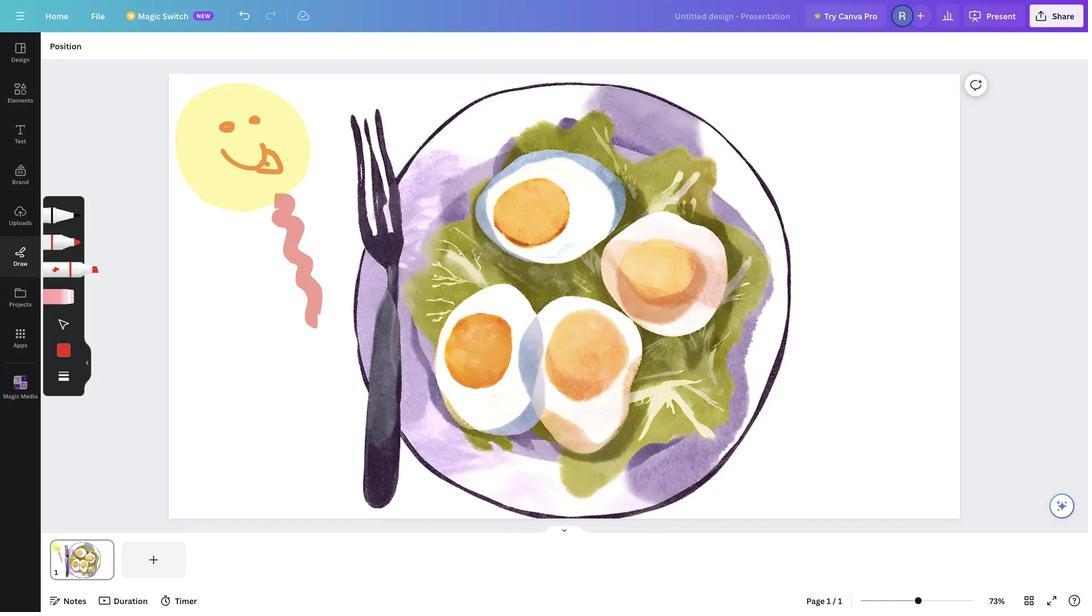 Task type: describe. For each thing, give the bounding box(es) containing it.
timer button
[[157, 592, 202, 610]]

design button
[[0, 32, 41, 73]]

brand
[[12, 178, 29, 186]]

position button
[[45, 37, 86, 55]]

present button
[[964, 5, 1025, 27]]

73%
[[990, 595, 1005, 606]]

draw
[[13, 260, 28, 267]]

duration
[[114, 595, 148, 606]]

73% button
[[979, 592, 1016, 610]]

home link
[[36, 5, 78, 27]]

present
[[987, 10, 1016, 21]]

projects
[[9, 300, 32, 308]]

media
[[21, 392, 38, 400]]

magic media button
[[0, 368, 41, 409]]

notes
[[63, 595, 86, 606]]

2 1 from the left
[[838, 595, 842, 606]]

magic media
[[3, 392, 38, 400]]

new
[[197, 12, 211, 20]]

Page title text field
[[63, 567, 67, 578]]

/
[[833, 595, 836, 606]]

home
[[45, 10, 68, 21]]

file
[[91, 10, 105, 21]]

design
[[11, 56, 30, 63]]

apps
[[13, 341, 27, 349]]

magic switch
[[138, 10, 189, 21]]

share
[[1053, 10, 1075, 21]]

main menu bar
[[0, 0, 1088, 32]]

hide image
[[84, 336, 91, 390]]

switch
[[163, 10, 189, 21]]

timer
[[175, 595, 197, 606]]

try canva pro
[[825, 10, 878, 21]]



Task type: locate. For each thing, give the bounding box(es) containing it.
draw button
[[0, 236, 41, 277]]

1 1 from the left
[[827, 595, 831, 606]]

try canva pro button
[[805, 5, 887, 27]]

page
[[807, 595, 825, 606]]

duration button
[[95, 592, 152, 610]]

magic inside main menu bar
[[138, 10, 161, 21]]

projects button
[[0, 277, 41, 318]]

1 left the /
[[827, 595, 831, 606]]

try
[[825, 10, 837, 21]]

canva assistant image
[[1055, 499, 1069, 513]]

1
[[827, 595, 831, 606], [838, 595, 842, 606]]

hide pages image
[[537, 525, 592, 534]]

magic inside button
[[3, 392, 19, 400]]

file button
[[82, 5, 114, 27]]

0 horizontal spatial magic
[[3, 392, 19, 400]]

magic for magic media
[[3, 392, 19, 400]]

page 1 image
[[50, 542, 114, 578]]

#e7191f image
[[57, 344, 71, 357], [57, 344, 71, 357]]

1 horizontal spatial magic
[[138, 10, 161, 21]]

position
[[50, 41, 81, 51]]

side panel tab list
[[0, 32, 41, 409]]

text button
[[0, 114, 41, 155]]

apps button
[[0, 318, 41, 359]]

1 right the /
[[838, 595, 842, 606]]

text
[[15, 137, 26, 145]]

pro
[[864, 10, 878, 21]]

page 1 / 1
[[807, 595, 842, 606]]

brand button
[[0, 155, 41, 196]]

magic
[[138, 10, 161, 21], [3, 392, 19, 400]]

uploads
[[9, 219, 32, 226]]

1 vertical spatial magic
[[3, 392, 19, 400]]

magic left switch
[[138, 10, 161, 21]]

share button
[[1030, 5, 1084, 27]]

notes button
[[45, 592, 91, 610]]

0 vertical spatial magic
[[138, 10, 161, 21]]

0 horizontal spatial 1
[[827, 595, 831, 606]]

elements
[[8, 96, 33, 104]]

magic left the media
[[3, 392, 19, 400]]

1 horizontal spatial 1
[[838, 595, 842, 606]]

Design title text field
[[666, 5, 801, 27]]

canva
[[839, 10, 863, 21]]

magic for magic switch
[[138, 10, 161, 21]]

elements button
[[0, 73, 41, 114]]

uploads button
[[0, 196, 41, 236]]



Task type: vqa. For each thing, say whether or not it's contained in the screenshot.
the 'Create' within Create a design Dropdown Button
no



